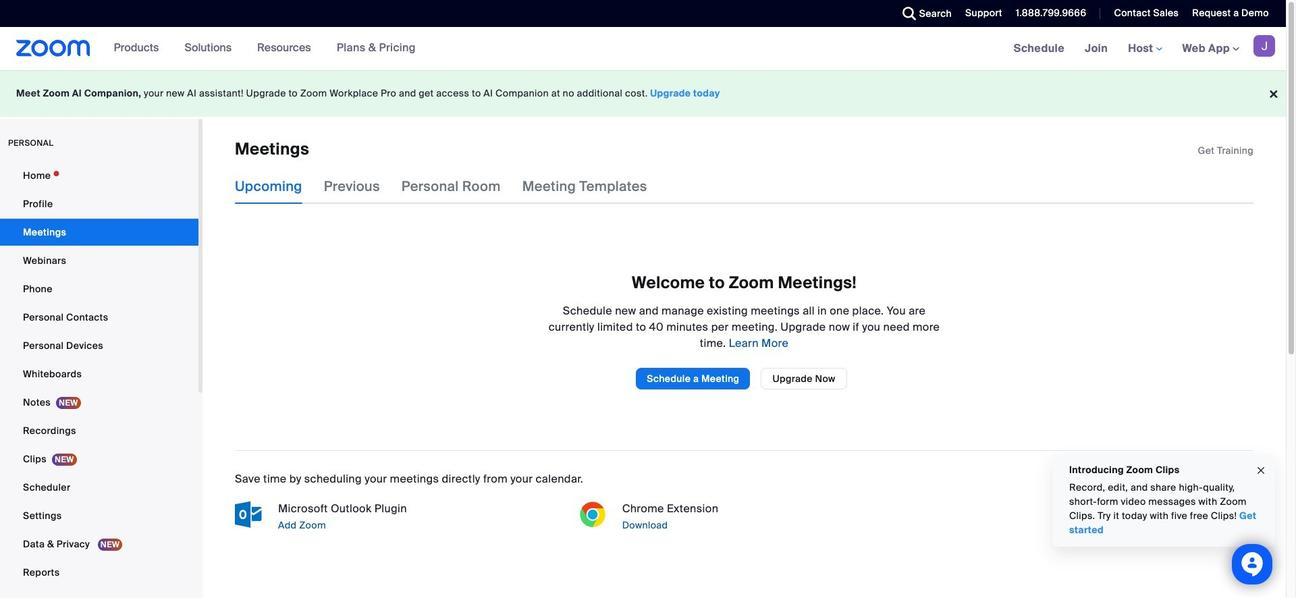 Task type: vqa. For each thing, say whether or not it's contained in the screenshot.
the Support
no



Task type: describe. For each thing, give the bounding box(es) containing it.
profile picture image
[[1254, 35, 1276, 57]]

product information navigation
[[104, 27, 426, 70]]

meetings navigation
[[1004, 27, 1287, 71]]

personal menu menu
[[0, 162, 199, 588]]

tabs of meeting tab list
[[235, 169, 669, 204]]



Task type: locate. For each thing, give the bounding box(es) containing it.
zoom logo image
[[16, 40, 90, 57]]

footer
[[0, 70, 1287, 117]]

application
[[1199, 144, 1254, 157]]

banner
[[0, 27, 1287, 71]]

close image
[[1256, 463, 1267, 478]]



